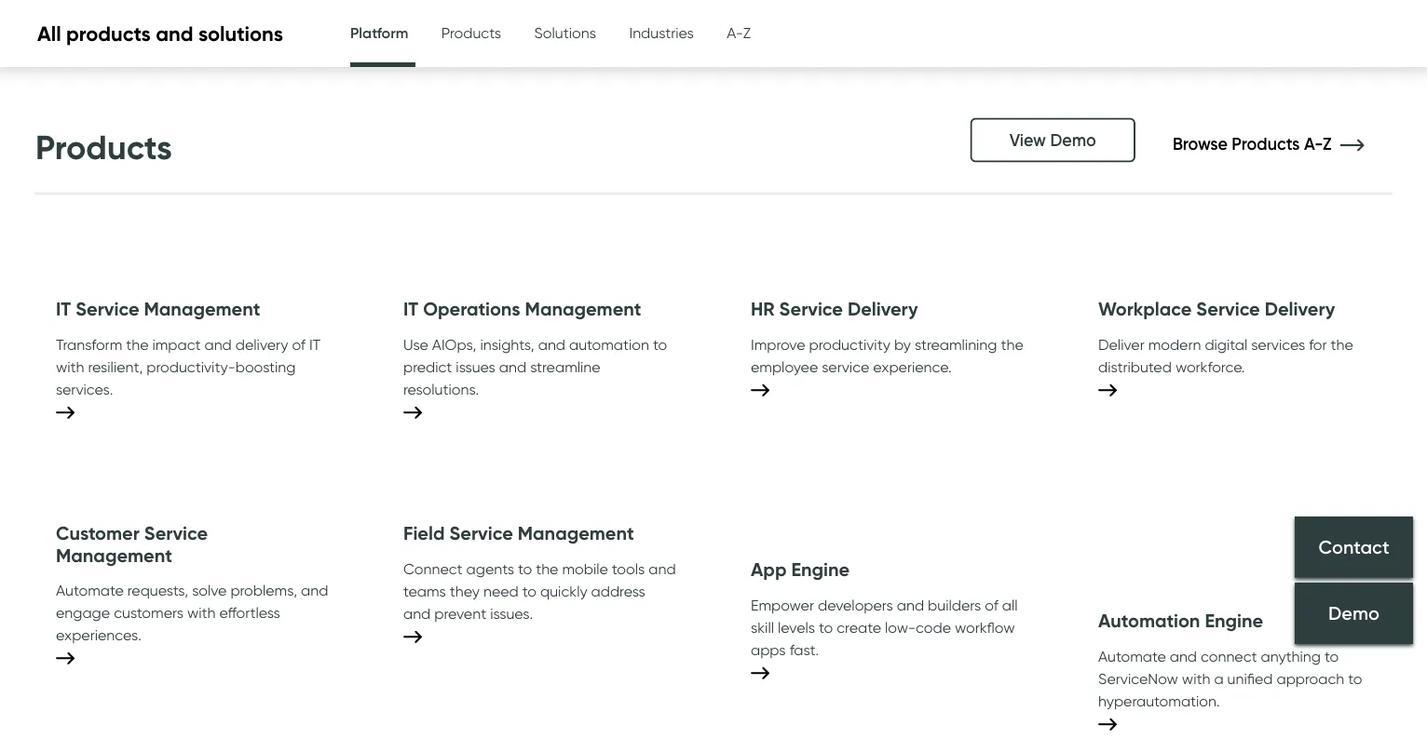 Task type: vqa. For each thing, say whether or not it's contained in the screenshot.


Task type: locate. For each thing, give the bounding box(es) containing it.
management for field service management
[[518, 522, 634, 545]]

delivery
[[848, 298, 918, 321], [1265, 298, 1335, 321]]

deliver
[[1098, 335, 1144, 353]]

browse products a-z link
[[1173, 133, 1392, 154]]

the
[[126, 335, 149, 353], [1001, 335, 1023, 353], [1331, 335, 1353, 353], [536, 560, 558, 578]]

and inside automate and connect anything to servicenow with a unified approach to hyperautomation.
[[1170, 647, 1197, 665]]

the up quickly at bottom left
[[536, 560, 558, 578]]

field service management
[[403, 522, 634, 545]]

hyperautomation.
[[1098, 692, 1220, 710]]

to right approach at bottom
[[1348, 670, 1362, 688]]

and down the automation engine
[[1170, 647, 1197, 665]]

0 horizontal spatial a-
[[727, 23, 743, 41]]

automate up servicenow
[[1098, 647, 1166, 665]]

0 horizontal spatial with
[[56, 358, 84, 376]]

the right the "for"
[[1331, 335, 1353, 353]]

automate up engage
[[56, 581, 124, 600]]

0 horizontal spatial of
[[292, 335, 305, 353]]

predict
[[403, 358, 452, 376]]

management up requests,
[[56, 544, 172, 567]]

teams
[[403, 582, 446, 600]]

it for it service management
[[56, 298, 71, 321]]

service up agents
[[449, 522, 513, 545]]

transform
[[56, 335, 122, 353]]

management
[[144, 298, 260, 321], [525, 298, 641, 321], [518, 522, 634, 545], [56, 544, 172, 567]]

1 vertical spatial engine
[[1205, 610, 1263, 633]]

services.
[[56, 380, 113, 398]]

solutions link
[[534, 0, 596, 65]]

productivity-
[[147, 358, 235, 376]]

automation
[[569, 335, 649, 353]]

improve productivity by streamlining the employee service experience.
[[751, 335, 1023, 376]]

1 vertical spatial automate
[[1098, 647, 1166, 665]]

products
[[441, 23, 501, 41], [35, 126, 172, 168], [1232, 133, 1300, 154]]

2 horizontal spatial it
[[403, 298, 418, 321]]

delivery up the "for"
[[1265, 298, 1335, 321]]

code
[[916, 618, 951, 636]]

automate inside automate and connect anything to servicenow with a unified approach to hyperautomation.
[[1098, 647, 1166, 665]]

0 horizontal spatial automate
[[56, 581, 124, 600]]

use
[[403, 335, 428, 353]]

a-z link
[[727, 0, 751, 65]]

demo right view
[[1050, 130, 1096, 151]]

automate for customer service management
[[56, 581, 124, 600]]

service up digital
[[1196, 298, 1260, 321]]

industries link
[[629, 0, 694, 65]]

1 vertical spatial demo
[[1328, 602, 1379, 625]]

1 vertical spatial z
[[1323, 133, 1332, 154]]

with left a
[[1182, 670, 1210, 688]]

0 vertical spatial automate
[[56, 581, 124, 600]]

it right the delivery
[[309, 335, 321, 353]]

empower developers and builders of all skill levels to create low-code workflow apps fast.
[[751, 596, 1018, 659]]

browse
[[1173, 133, 1228, 154]]

0 vertical spatial of
[[292, 335, 305, 353]]

management up mobile
[[518, 522, 634, 545]]

management up automation
[[525, 298, 641, 321]]

app engine
[[751, 558, 850, 582]]

0 horizontal spatial engine
[[791, 558, 850, 582]]

mobile
[[562, 560, 608, 578]]

demo down contact link
[[1328, 602, 1379, 625]]

management for it service management
[[144, 298, 260, 321]]

need
[[483, 582, 519, 600]]

1 vertical spatial of
[[985, 596, 998, 614]]

quickly
[[540, 582, 587, 600]]

all
[[37, 21, 61, 46]]

aiops,
[[432, 335, 476, 353]]

by
[[894, 335, 911, 353]]

1 delivery from the left
[[848, 298, 918, 321]]

1 horizontal spatial of
[[985, 596, 998, 614]]

resilient,
[[88, 358, 143, 376]]

0 vertical spatial z
[[743, 23, 751, 41]]

to
[[653, 335, 667, 353], [518, 560, 532, 578], [522, 582, 537, 600], [819, 618, 833, 636], [1325, 647, 1339, 665], [1348, 670, 1362, 688]]

and down insights,
[[499, 358, 526, 376]]

tools
[[612, 560, 645, 578]]

1 vertical spatial a-
[[1304, 133, 1323, 154]]

and up low- at right
[[897, 596, 924, 614]]

to inside use aiops, insights, and automation to predict issues and streamline resolutions.
[[653, 335, 667, 353]]

it
[[56, 298, 71, 321], [403, 298, 418, 321], [309, 335, 321, 353]]

automate for automation engine
[[1098, 647, 1166, 665]]

2 horizontal spatial with
[[1182, 670, 1210, 688]]

a-
[[727, 23, 743, 41], [1304, 133, 1323, 154]]

to up approach at bottom
[[1325, 647, 1339, 665]]

2 vertical spatial with
[[1182, 670, 1210, 688]]

delivery up by at the top
[[848, 298, 918, 321]]

service inside customer service management
[[144, 522, 208, 545]]

developers
[[818, 596, 893, 614]]

with inside transform the impact and delivery of it with resilient, productivity-boosting services.
[[56, 358, 84, 376]]

customer service management
[[56, 522, 208, 567]]

view
[[1009, 130, 1046, 151]]

engine
[[791, 558, 850, 582], [1205, 610, 1263, 633]]

with up services.
[[56, 358, 84, 376]]

hr
[[751, 298, 775, 321]]

1 horizontal spatial automate
[[1098, 647, 1166, 665]]

1 horizontal spatial with
[[187, 604, 216, 622]]

and inside empower developers and builders of all skill levels to create low-code workflow apps fast.
[[897, 596, 924, 614]]

0 vertical spatial engine
[[791, 558, 850, 582]]

service up requests,
[[144, 522, 208, 545]]

to right automation
[[653, 335, 667, 353]]

servicenow
[[1098, 670, 1178, 688]]

approach
[[1277, 670, 1344, 688]]

demo link
[[1295, 583, 1413, 645]]

apps
[[751, 641, 786, 659]]

transform the impact and delivery of it with resilient, productivity-boosting services.
[[56, 335, 321, 398]]

of right the delivery
[[292, 335, 305, 353]]

automation engine
[[1098, 610, 1263, 633]]

requests,
[[127, 581, 188, 600]]

customers
[[114, 604, 183, 622]]

delivery for hr service delivery
[[848, 298, 918, 321]]

use aiops, insights, and automation to predict issues and streamline resolutions.
[[403, 335, 667, 398]]

view demo
[[1009, 130, 1096, 151]]

service
[[76, 298, 139, 321], [779, 298, 843, 321], [1196, 298, 1260, 321], [144, 522, 208, 545], [449, 522, 513, 545]]

1 horizontal spatial demo
[[1328, 602, 1379, 625]]

and right problems,
[[301, 581, 328, 600]]

1 horizontal spatial it
[[309, 335, 321, 353]]

1 vertical spatial with
[[187, 604, 216, 622]]

a-z
[[727, 23, 751, 41]]

automate requests, solve problems, and engage customers with effortless experiences.
[[56, 581, 328, 644]]

streamline
[[530, 358, 600, 376]]

a
[[1214, 670, 1224, 688]]

engine up the connect
[[1205, 610, 1263, 633]]

and right tools
[[649, 560, 676, 578]]

0 horizontal spatial demo
[[1050, 130, 1096, 151]]

automate inside automate requests, solve problems, and engage customers with effortless experiences.
[[56, 581, 124, 600]]

engine for app engine
[[791, 558, 850, 582]]

platform
[[350, 23, 408, 41]]

service for workplace
[[1196, 298, 1260, 321]]

1 horizontal spatial a-
[[1304, 133, 1323, 154]]

z
[[743, 23, 751, 41], [1323, 133, 1332, 154]]

service up improve
[[779, 298, 843, 321]]

1 horizontal spatial engine
[[1205, 610, 1263, 633]]

workplace service delivery
[[1098, 298, 1335, 321]]

contact
[[1318, 536, 1389, 559]]

effortless
[[219, 604, 280, 622]]

0 horizontal spatial it
[[56, 298, 71, 321]]

engine up developers
[[791, 558, 850, 582]]

of left all
[[985, 596, 998, 614]]

it up use
[[403, 298, 418, 321]]

of
[[292, 335, 305, 353], [985, 596, 998, 614]]

and up 'productivity-'
[[204, 335, 232, 353]]

connect
[[403, 560, 463, 578]]

management inside customer service management
[[56, 544, 172, 567]]

management up impact
[[144, 298, 260, 321]]

the inside the deliver modern digital services for the distributed workforce.
[[1331, 335, 1353, 353]]

with inside automate requests, solve problems, and engage customers with effortless experiences.
[[187, 604, 216, 622]]

and
[[156, 21, 193, 46], [204, 335, 232, 353], [538, 335, 565, 353], [499, 358, 526, 376], [649, 560, 676, 578], [301, 581, 328, 600], [897, 596, 924, 614], [403, 604, 431, 622], [1170, 647, 1197, 665]]

0 vertical spatial with
[[56, 358, 84, 376]]

the up resilient,
[[126, 335, 149, 353]]

modern
[[1148, 335, 1201, 353]]

service up the transform
[[76, 298, 139, 321]]

customer
[[56, 522, 140, 545]]

2 horizontal spatial products
[[1232, 133, 1300, 154]]

of inside transform the impact and delivery of it with resilient, productivity-boosting services.
[[292, 335, 305, 353]]

with down solve
[[187, 604, 216, 622]]

to right levels
[[819, 618, 833, 636]]

it up the transform
[[56, 298, 71, 321]]

browse products a-z
[[1173, 133, 1336, 154]]

1 horizontal spatial delivery
[[1265, 298, 1335, 321]]

0 vertical spatial a-
[[727, 23, 743, 41]]

workflow
[[955, 618, 1015, 636]]

the right streamlining
[[1001, 335, 1023, 353]]

0 horizontal spatial delivery
[[848, 298, 918, 321]]

0 vertical spatial demo
[[1050, 130, 1096, 151]]

it inside transform the impact and delivery of it with resilient, productivity-boosting services.
[[309, 335, 321, 353]]

0 horizontal spatial products
[[35, 126, 172, 168]]

0 horizontal spatial z
[[743, 23, 751, 41]]

2 delivery from the left
[[1265, 298, 1335, 321]]



Task type: describe. For each thing, give the bounding box(es) containing it.
app
[[751, 558, 787, 582]]

all products and solutions
[[37, 21, 283, 46]]

management for it operations management
[[525, 298, 641, 321]]

with for it service management
[[56, 358, 84, 376]]

automate and connect anything to servicenow with a unified approach to hyperautomation.
[[1098, 647, 1362, 710]]

service
[[822, 358, 869, 376]]

the inside improve productivity by streamlining the employee service experience.
[[1001, 335, 1023, 353]]

the inside transform the impact and delivery of it with resilient, productivity-boosting services.
[[126, 335, 149, 353]]

and up streamline at the left
[[538, 335, 565, 353]]

of inside empower developers and builders of all skill levels to create low-code workflow apps fast.
[[985, 596, 998, 614]]

employee
[[751, 358, 818, 376]]

1 horizontal spatial products
[[441, 23, 501, 41]]

digital
[[1205, 335, 1248, 353]]

distributed
[[1098, 358, 1172, 376]]

boosting
[[235, 358, 296, 376]]

deliver modern digital services for the distributed workforce.
[[1098, 335, 1353, 376]]

all
[[1002, 596, 1018, 614]]

to right the need
[[522, 582, 537, 600]]

service for field
[[449, 522, 513, 545]]

fast.
[[790, 641, 819, 659]]

create
[[837, 618, 881, 636]]

experiences.
[[56, 626, 141, 644]]

view demo link
[[970, 118, 1135, 163]]

it operations management
[[403, 298, 641, 321]]

products link
[[441, 0, 501, 65]]

connect
[[1201, 647, 1257, 665]]

solutions
[[534, 23, 596, 41]]

hr service delivery
[[751, 298, 918, 321]]

streamlining
[[915, 335, 997, 353]]

experience.
[[873, 358, 952, 376]]

address
[[591, 582, 645, 600]]

z inside a-z link
[[743, 23, 751, 41]]

1 horizontal spatial z
[[1323, 133, 1332, 154]]

and down teams
[[403, 604, 431, 622]]

service for hr
[[779, 298, 843, 321]]

resolutions.
[[403, 380, 479, 398]]

anything
[[1261, 647, 1321, 665]]

for
[[1309, 335, 1327, 353]]

service for customer
[[144, 522, 208, 545]]

a- inside a-z link
[[727, 23, 743, 41]]

automation
[[1098, 610, 1200, 633]]

with inside automate and connect anything to servicenow with a unified approach to hyperautomation.
[[1182, 670, 1210, 688]]

and inside automate requests, solve problems, and engage customers with effortless experiences.
[[301, 581, 328, 600]]

delivery for workplace service delivery
[[1265, 298, 1335, 321]]

levels
[[778, 618, 815, 636]]

workplace
[[1098, 298, 1192, 321]]

unified
[[1227, 670, 1273, 688]]

products
[[66, 21, 151, 46]]

insights,
[[480, 335, 534, 353]]

solutions
[[198, 21, 283, 46]]

impact
[[152, 335, 201, 353]]

field
[[403, 522, 445, 545]]

industries
[[629, 23, 694, 41]]

and right 'products' on the top left of page
[[156, 21, 193, 46]]

connect agents to the mobile tools and teams they need to quickly address and prevent issues.
[[403, 560, 676, 622]]

with for customer service management
[[187, 604, 216, 622]]

issues.
[[490, 604, 533, 622]]

and inside transform the impact and delivery of it with resilient, productivity-boosting services.
[[204, 335, 232, 353]]

to up the need
[[518, 560, 532, 578]]

platform link
[[350, 0, 408, 70]]

management for customer service management
[[56, 544, 172, 567]]

contact link
[[1295, 517, 1413, 579]]

services
[[1251, 335, 1305, 353]]

delivery
[[235, 335, 288, 353]]

engage
[[56, 604, 110, 622]]

low-
[[885, 618, 916, 636]]

they
[[450, 582, 480, 600]]

engine for automation engine
[[1205, 610, 1263, 633]]

agents
[[466, 560, 514, 578]]

builders
[[928, 596, 981, 614]]

the inside connect agents to the mobile tools and teams they need to quickly address and prevent issues.
[[536, 560, 558, 578]]

to inside empower developers and builders of all skill levels to create low-code workflow apps fast.
[[819, 618, 833, 636]]

solve
[[192, 581, 227, 600]]

it for it operations management
[[403, 298, 418, 321]]

workforce.
[[1175, 358, 1245, 376]]

operations
[[423, 298, 520, 321]]

service for it
[[76, 298, 139, 321]]

prevent
[[434, 604, 486, 622]]

skill
[[751, 618, 774, 636]]

issues
[[456, 358, 495, 376]]

it service management
[[56, 298, 260, 321]]



